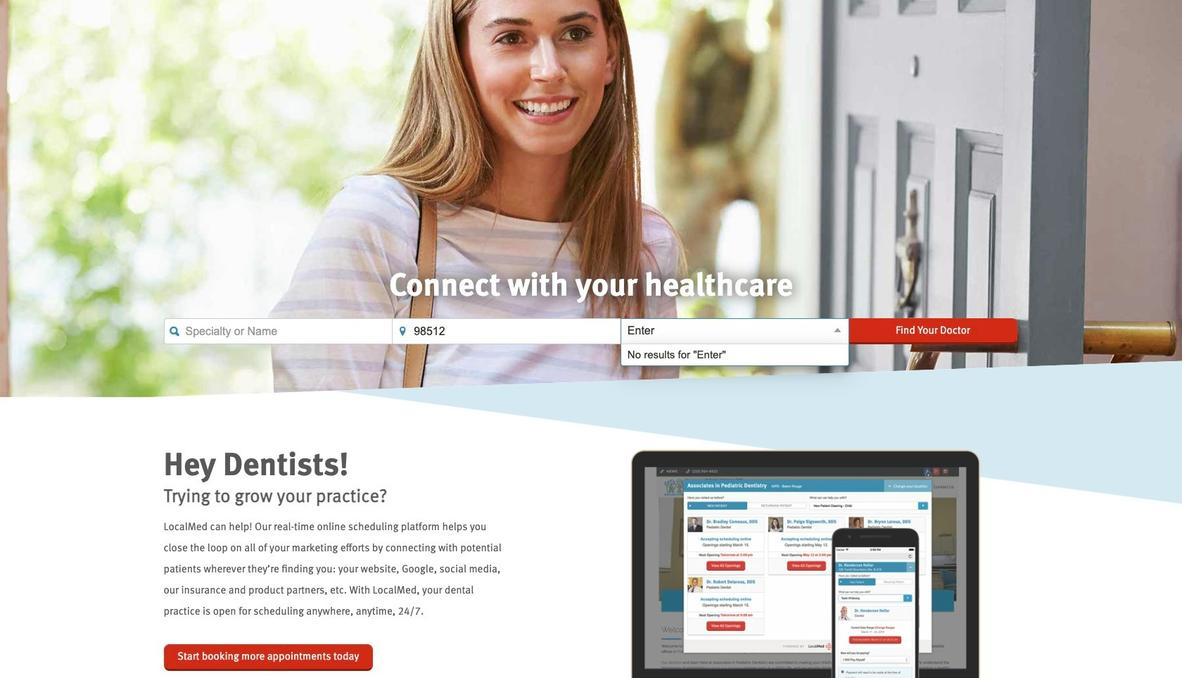 Task type: describe. For each thing, give the bounding box(es) containing it.
Specialty or Name text field
[[164, 318, 392, 344]]

close menu image
[[833, 325, 844, 336]]

Select an insurance… text field
[[621, 318, 850, 344]]



Task type: locate. For each thing, give the bounding box(es) containing it.
None text field
[[164, 318, 392, 344]]

Address, Zip, or City text field
[[392, 318, 621, 344]]

schedule icon image
[[591, 450, 1019, 678]]



